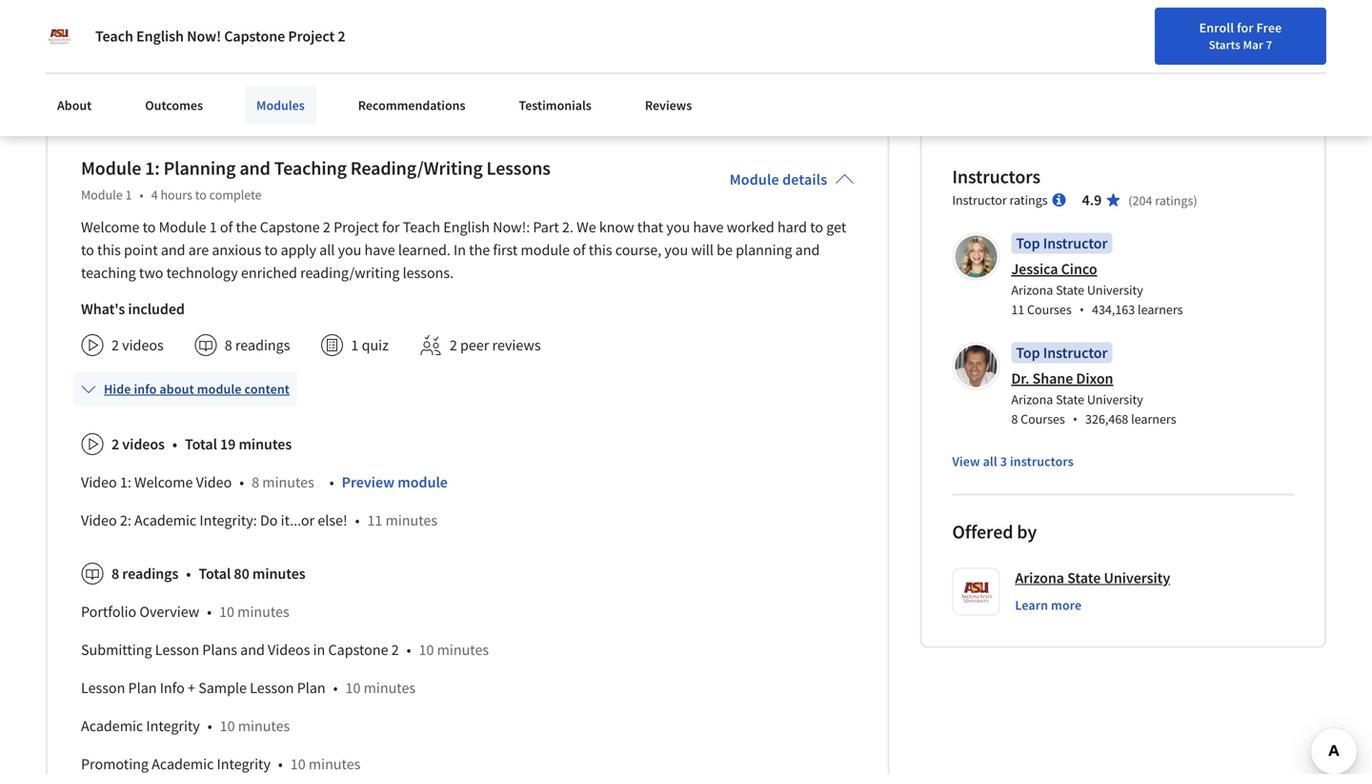 Task type: locate. For each thing, give the bounding box(es) containing it.
1 horizontal spatial you
[[757, 7, 781, 25]]

0 horizontal spatial in
[[46, 0, 58, 5]]

integrity down info
[[146, 717, 200, 736]]

to right hours
[[195, 186, 207, 203]]

free inside enroll for free starts mar 7
[[1257, 19, 1282, 36]]

submit up the certificates. at top
[[46, 47, 89, 65]]

top inside top instructor dr. shane dixon arizona state university 8 courses • 326,468 learners
[[1016, 343, 1041, 362]]

modules link
[[245, 86, 316, 125]]

1 vertical spatial project
[[334, 218, 379, 237]]

cinco
[[1062, 260, 1098, 279]]

total for total 80 minutes
[[199, 565, 231, 584]]

0 vertical spatial welcome
[[81, 218, 140, 237]]

top inside top instructor jessica cinco arizona state university 11 courses • 434,163 learners
[[1016, 234, 1041, 253]]

2 horizontal spatial part
[[681, 27, 707, 45]]

arizona inside top instructor jessica cinco arizona state university 11 courses • 434,163 learners
[[1012, 281, 1054, 299]]

2 vertical spatial arizona
[[1015, 569, 1065, 588]]

1 horizontal spatial plan
[[297, 679, 326, 698]]

• inside top instructor dr. shane dixon arizona state university 8 courses • 326,468 learners
[[1073, 410, 1078, 428]]

project up reading/writing
[[334, 218, 379, 237]]

info about module content element
[[73, 364, 854, 775]]

asu,
[[597, 47, 626, 65]]

state down cinco
[[1056, 281, 1085, 299]]

for inside the in the final capstone project, you will apply the skills you learned by doing practice teaching.  you will build on your assignments from the previous courses to refine your lesson plans and video-tape yourself presenting the lesson.  you will submit a total of ten videos.  if you have completed teach english now! part 1 and teach english now! part 2, you will submit your work for expert review to receive your asu 150-hour tesol certificate from asu, in addition to your coursera certificates.
[[159, 47, 177, 65]]

1 plan from the left
[[128, 679, 157, 698]]

0 horizontal spatial 11
[[367, 511, 383, 530]]

0 horizontal spatial lesson
[[81, 679, 125, 698]]

learners right 326,468
[[1132, 411, 1177, 428]]

to inside module 1: planning and teaching reading/writing lessons module 1 • 4 hours to complete
[[195, 186, 207, 203]]

0 vertical spatial university
[[1087, 281, 1144, 299]]

1
[[519, 27, 527, 45], [125, 186, 132, 203], [209, 218, 217, 237], [351, 336, 359, 355]]

technology
[[166, 263, 238, 282]]

1 horizontal spatial by
[[1017, 520, 1037, 544]]

0 horizontal spatial in
[[313, 641, 325, 660]]

that
[[638, 218, 664, 237]]

have up be
[[693, 218, 724, 237]]

8 readings up overview on the bottom of the page
[[112, 565, 179, 584]]

in inside region
[[313, 641, 325, 660]]

of down we
[[573, 240, 586, 260]]

lesson
[[155, 641, 199, 660], [81, 679, 125, 698], [250, 679, 294, 698]]

two
[[139, 263, 163, 282]]

1: inside module 1: planning and teaching reading/writing lessons module 1 • 4 hours to complete
[[145, 156, 160, 180]]

1:
[[145, 156, 160, 180], [120, 473, 131, 492]]

readings up content
[[235, 336, 290, 355]]

1 vertical spatial all
[[983, 453, 998, 470]]

1 up the certificate
[[519, 27, 527, 45]]

1 vertical spatial in
[[313, 641, 325, 660]]

your
[[729, 0, 758, 5], [350, 7, 379, 25], [1126, 22, 1152, 39], [92, 47, 121, 65], [332, 47, 361, 65], [716, 47, 744, 65]]

1 horizontal spatial part
[[533, 218, 559, 237]]

project up receive
[[288, 27, 335, 46]]

instructor inside top instructor jessica cinco arizona state university 11 courses • 434,163 learners
[[1044, 234, 1108, 253]]

submit down assignments
[[46, 27, 89, 45]]

1 vertical spatial instructor
[[1044, 234, 1108, 253]]

1 vertical spatial state
[[1056, 391, 1085, 408]]

about
[[57, 97, 92, 114]]

by up plans
[[450, 0, 465, 5]]

all inside button
[[983, 453, 998, 470]]

courses inside top instructor dr. shane dixon arizona state university 8 courses • 326,468 learners
[[1021, 411, 1065, 428]]

teaching.
[[560, 0, 617, 5]]

1 vertical spatial learners
[[1132, 411, 1177, 428]]

0 horizontal spatial of
[[135, 27, 148, 45]]

2 vertical spatial state
[[1068, 569, 1101, 588]]

for inside welcome to module 1 of the capstone 2 project for teach english now!: part 2. we know that you have worked hard to get to this point and are anxious to apply all you have learned. in the first module of this course, you will be planning and teaching two technology enriched reading/writing lessons.
[[382, 218, 400, 237]]

minutes
[[239, 435, 292, 454], [262, 473, 314, 492], [386, 511, 438, 530], [253, 565, 306, 584], [238, 603, 289, 622], [437, 641, 489, 660], [364, 679, 416, 698], [238, 717, 290, 736], [309, 755, 361, 774]]

0 vertical spatial all
[[319, 240, 335, 260]]

1 vertical spatial videos
[[122, 435, 165, 454]]

2 videos down what's included
[[112, 336, 164, 355]]

part left 2.
[[533, 218, 559, 237]]

0 horizontal spatial readings
[[122, 565, 179, 584]]

1: up "4"
[[145, 156, 160, 180]]

8 readings
[[225, 336, 290, 355], [112, 565, 179, 584]]

1 vertical spatial readings
[[122, 565, 179, 584]]

arizona state university learn more
[[1015, 569, 1171, 614]]

this
[[97, 240, 121, 260], [589, 240, 612, 260]]

0 vertical spatial 11
[[1012, 301, 1025, 318]]

0 vertical spatial top
[[1016, 234, 1041, 253]]

in up arizona state university image
[[46, 0, 58, 5]]

0 vertical spatial videos
[[122, 336, 164, 355]]

capstone right videos
[[328, 641, 388, 660]]

recommendations link
[[347, 86, 477, 125]]

module up are
[[159, 218, 206, 237]]

and
[[463, 7, 486, 25], [530, 27, 554, 45], [240, 156, 271, 180], [161, 240, 185, 260], [796, 240, 820, 260], [240, 641, 265, 660]]

1 horizontal spatial lesson
[[155, 641, 199, 660]]

videos inside the hide info about module content region
[[122, 435, 165, 454]]

1 vertical spatial 11
[[367, 511, 383, 530]]

1 horizontal spatial ratings
[[1155, 192, 1194, 209]]

326,468
[[1086, 411, 1129, 428]]

more
[[1051, 597, 1082, 614]]

1 vertical spatial courses
[[1021, 411, 1065, 428]]

courses
[[1028, 301, 1072, 318], [1021, 411, 1065, 428]]

the left first
[[469, 240, 490, 260]]

module details
[[730, 170, 828, 189]]

1 horizontal spatial module
[[398, 473, 448, 492]]

2 top from the top
[[1016, 343, 1041, 362]]

0 horizontal spatial free
[[1257, 19, 1282, 36]]

welcome
[[81, 218, 140, 237], [134, 473, 193, 492]]

will inside welcome to module 1 of the capstone 2 project for teach english now!: part 2. we know that you have worked hard to get to this point and are anxious to apply all you have learned. in the first module of this course, you will be planning and teaching two technology enriched reading/writing lessons.
[[691, 240, 714, 260]]

0 horizontal spatial this
[[97, 240, 121, 260]]

project inside welcome to module 1 of the capstone 2 project for teach english now!: part 2. we know that you have worked hard to get to this point and are anxious to apply all you have learned. in the first module of this course, you will be planning and teaching two technology enriched reading/writing lessons.
[[334, 218, 379, 237]]

info
[[134, 381, 157, 398]]

welcome to module 1 of the capstone 2 project for teach english now!: part 2. we know that you have worked hard to get to this point and are anxious to apply all you have learned. in the first module of this course, you will be planning and teaching two technology enriched reading/writing lessons.
[[81, 218, 847, 282]]

you right if
[[237, 27, 260, 45]]

hide info about module content region
[[81, 418, 854, 775]]

2 vertical spatial module
[[398, 473, 448, 492]]

instructor inside top instructor dr. shane dixon arizona state university 8 courses • 326,468 learners
[[1044, 343, 1108, 362]]

promoting
[[81, 755, 149, 774]]

0 vertical spatial have
[[264, 27, 294, 45]]

apply up enriched
[[281, 240, 316, 260]]

find
[[1099, 22, 1124, 39]]

state
[[1056, 281, 1085, 299], [1056, 391, 1085, 408], [1068, 569, 1101, 588]]

by right offered
[[1017, 520, 1037, 544]]

outcomes link
[[134, 86, 214, 125]]

video left 2:
[[81, 511, 117, 530]]

starts
[[1209, 37, 1241, 52]]

11 down "jessica"
[[1012, 301, 1025, 318]]

and inside the hide info about module content region
[[240, 641, 265, 660]]

quiz
[[362, 336, 389, 355]]

of left ten
[[135, 27, 148, 45]]

( 204 ratings )
[[1129, 192, 1198, 209]]

capstone up enriched
[[260, 218, 320, 237]]

1 horizontal spatial readings
[[235, 336, 290, 355]]

it...or
[[281, 511, 315, 530]]

know
[[599, 218, 634, 237]]

previous
[[185, 7, 239, 25]]

readings
[[235, 336, 290, 355], [122, 565, 179, 584]]

part left 2,
[[681, 27, 707, 45]]

0 horizontal spatial 1:
[[120, 473, 131, 492]]

integrity:
[[200, 511, 257, 530]]

jessica cinco image
[[955, 236, 997, 278]]

1: for welcome
[[120, 473, 131, 492]]

1 vertical spatial by
[[1017, 520, 1037, 544]]

integrity
[[146, 717, 200, 736], [217, 755, 271, 774]]

enriched
[[241, 263, 297, 282]]

hide info about module content
[[104, 381, 290, 398]]

2 vertical spatial academic
[[152, 755, 214, 774]]

you up "presenting"
[[624, 0, 647, 5]]

teach up learned.
[[403, 218, 440, 237]]

2
[[338, 27, 346, 46], [323, 218, 331, 237], [112, 336, 119, 355], [450, 336, 457, 355], [112, 435, 119, 454], [391, 641, 399, 660]]

• inside top instructor jessica cinco arizona state university 11 courses • 434,163 learners
[[1080, 300, 1085, 319]]

videos
[[122, 336, 164, 355], [122, 435, 165, 454]]

academic down academic integrity • 10 minutes
[[152, 755, 214, 774]]

1 vertical spatial of
[[220, 218, 233, 237]]

promoting academic integrity • 10 minutes
[[81, 755, 361, 774]]

1 horizontal spatial all
[[983, 453, 998, 470]]

1: inside the hide info about module content region
[[120, 473, 131, 492]]

log in
[[1238, 22, 1272, 39]]

info
[[160, 679, 185, 698]]

capstone up ten
[[115, 0, 174, 5]]

1 vertical spatial top
[[1016, 343, 1041, 362]]

instructor down "instructors"
[[953, 191, 1007, 209]]

0 vertical spatial of
[[135, 27, 148, 45]]

1 horizontal spatial free
[[1336, 24, 1362, 41]]

be
[[717, 240, 733, 260]]

module
[[521, 240, 570, 260], [197, 381, 242, 398], [398, 473, 448, 492]]

0 horizontal spatial have
[[264, 27, 294, 45]]

videos down what's included
[[122, 336, 164, 355]]

welcome inside the hide info about module content region
[[134, 473, 193, 492]]

log in link
[[1228, 19, 1281, 42]]

join for free
[[1288, 24, 1362, 41]]

english up hour
[[407, 27, 451, 45]]

of up anxious
[[220, 218, 233, 237]]

0 horizontal spatial you
[[624, 0, 647, 5]]

top for jessica
[[1016, 234, 1041, 253]]

8 readings up content
[[225, 336, 290, 355]]

0 horizontal spatial now!
[[187, 27, 221, 46]]

readings inside the hide info about module content region
[[122, 565, 179, 584]]

0 vertical spatial courses
[[1028, 301, 1072, 318]]

0 vertical spatial by
[[450, 0, 465, 5]]

academic
[[134, 511, 197, 530], [81, 717, 143, 736], [152, 755, 214, 774]]

module right about
[[197, 381, 242, 398]]

2 vertical spatial in
[[454, 240, 466, 260]]

in right log
[[1261, 22, 1272, 39]]

• preview module
[[330, 473, 448, 492]]

to up teaching
[[81, 240, 94, 260]]

1 vertical spatial apply
[[281, 240, 316, 260]]

0 vertical spatial in
[[630, 47, 641, 65]]

peer
[[460, 336, 489, 355]]

you
[[624, 0, 647, 5], [757, 7, 781, 25]]

module inside welcome to module 1 of the capstone 2 project for teach english now!: part 2. we know that you have worked hard to get to this point and are anxious to apply all you have learned. in the first module of this course, you will be planning and teaching two technology enriched reading/writing lessons.
[[521, 240, 570, 260]]

welcome down • total 19 minutes on the left bottom
[[134, 473, 193, 492]]

0 vertical spatial integrity
[[146, 717, 200, 736]]

plan left info
[[128, 679, 157, 698]]

state inside top instructor jessica cinco arizona state university 11 courses • 434,163 learners
[[1056, 281, 1085, 299]]

1 vertical spatial welcome
[[134, 473, 193, 492]]

2 horizontal spatial in
[[1261, 22, 1272, 39]]

integrity down academic integrity • 10 minutes
[[217, 755, 271, 774]]

1 inside welcome to module 1 of the capstone 2 project for teach english now!: part 2. we know that you have worked hard to get to this point and are anxious to apply all you have learned. in the first module of this course, you will be planning and teaching two technology enriched reading/writing lessons.
[[209, 218, 217, 237]]

learners right 434,163
[[1138, 301, 1183, 318]]

part down the video-
[[490, 27, 516, 45]]

arizona down dr.
[[1012, 391, 1054, 408]]

2 horizontal spatial now!
[[646, 27, 678, 45]]

by
[[450, 0, 465, 5], [1017, 520, 1037, 544]]

to right review
[[268, 47, 281, 65]]

arizona up learn
[[1015, 569, 1065, 588]]

module
[[81, 156, 141, 180], [730, 170, 779, 189], [81, 186, 123, 203], [159, 218, 206, 237]]

else!
[[318, 511, 348, 530]]

project
[[288, 27, 335, 46], [334, 218, 379, 237]]

0 vertical spatial 2 videos
[[112, 336, 164, 355]]

in
[[630, 47, 641, 65], [313, 641, 325, 660]]

1 vertical spatial have
[[693, 218, 724, 237]]

for up learned.
[[382, 218, 400, 237]]

1 vertical spatial from
[[563, 47, 594, 65]]

have down courses in the left top of the page
[[264, 27, 294, 45]]

11 inside the hide info about module content region
[[367, 511, 383, 530]]

0 vertical spatial in
[[46, 0, 58, 5]]

7
[[1266, 37, 1273, 52]]

offered
[[953, 520, 1014, 544]]

video for welcome
[[81, 473, 117, 492]]

0 vertical spatial module
[[521, 240, 570, 260]]

0 vertical spatial readings
[[235, 336, 290, 355]]

0 horizontal spatial by
[[450, 0, 465, 5]]

to up point
[[143, 218, 156, 237]]

videos down info
[[122, 435, 165, 454]]

free up 7
[[1257, 19, 1282, 36]]

academic right 2:
[[134, 511, 197, 530]]

coursera
[[748, 47, 804, 65]]

2 videos inside the hide info about module content region
[[112, 435, 165, 454]]

8
[[225, 336, 232, 355], [1012, 411, 1018, 428], [252, 473, 259, 492], [112, 565, 119, 584]]

teach inside welcome to module 1 of the capstone 2 project for teach english now!: part 2. we know that you have worked hard to get to this point and are anxious to apply all you have learned. in the first module of this course, you will be planning and teaching two technology enriched reading/writing lessons.
[[403, 218, 440, 237]]

0 vertical spatial academic
[[134, 511, 197, 530]]

lesson.
[[707, 7, 750, 25]]

arizona
[[1012, 281, 1054, 299], [1012, 391, 1054, 408], [1015, 569, 1065, 588]]

2 horizontal spatial module
[[521, 240, 570, 260]]

from up ten
[[127, 7, 158, 25]]

video down 19
[[196, 473, 232, 492]]

planning
[[164, 156, 236, 180]]

shane
[[1033, 369, 1074, 388]]

1 vertical spatial submit
[[46, 47, 89, 65]]

8 inside top instructor dr. shane dixon arizona state university 8 courses • 326,468 learners
[[1012, 411, 1018, 428]]

apply inside welcome to module 1 of the capstone 2 project for teach english now!: part 2. we know that you have worked hard to get to this point and are anxious to apply all you have learned. in the first module of this course, you will be planning and teaching two technology enriched reading/writing lessons.
[[281, 240, 316, 260]]

1 horizontal spatial 1:
[[145, 156, 160, 180]]

on
[[709, 0, 726, 5]]

0 vertical spatial 8 readings
[[225, 336, 290, 355]]

now! up addition
[[646, 27, 678, 45]]

2 videos from the top
[[122, 435, 165, 454]]

0 vertical spatial you
[[624, 0, 647, 5]]

19
[[220, 435, 236, 454]]

in right learned.
[[454, 240, 466, 260]]

1 submit from the top
[[46, 27, 89, 45]]

10
[[219, 603, 234, 622], [419, 641, 434, 660], [346, 679, 361, 698], [220, 717, 235, 736], [291, 755, 306, 774]]

state down dr. shane dixon link
[[1056, 391, 1085, 408]]

2:
[[120, 511, 131, 530]]

instructor for jessica cinco
[[1044, 234, 1108, 253]]

0 horizontal spatial all
[[319, 240, 335, 260]]

readings up overview on the bottom of the page
[[122, 565, 179, 584]]

english left now!:
[[443, 218, 490, 237]]

modules
[[256, 97, 305, 114]]

plan down videos
[[297, 679, 326, 698]]

arizona inside top instructor dr. shane dixon arizona state university 8 courses • 326,468 learners
[[1012, 391, 1054, 408]]

None search field
[[272, 12, 586, 50]]

this up teaching
[[97, 240, 121, 260]]

module inside region
[[398, 473, 448, 492]]

1 vertical spatial total
[[199, 565, 231, 584]]

what's included
[[81, 300, 185, 319]]

for up mar
[[1237, 19, 1254, 36]]

review
[[224, 47, 265, 65]]

1 horizontal spatial this
[[589, 240, 612, 260]]

0 horizontal spatial integrity
[[146, 717, 200, 736]]

0 vertical spatial state
[[1056, 281, 1085, 299]]

1 horizontal spatial 11
[[1012, 301, 1025, 318]]

video-
[[490, 7, 528, 25]]

arizona down "jessica"
[[1012, 281, 1054, 299]]

free for join for free
[[1336, 24, 1362, 41]]

have inside the in the final capstone project, you will apply the skills you learned by doing practice teaching.  you will build on your assignments from the previous courses to refine your lesson plans and video-tape yourself presenting the lesson.  you will submit a total of ten videos.  if you have completed teach english now! part 1 and teach english now! part 2, you will submit your work for expert review to receive your asu 150-hour tesol certificate from asu, in addition to your coursera certificates.
[[264, 27, 294, 45]]

lesson down submitting
[[81, 679, 125, 698]]

in right asu,
[[630, 47, 641, 65]]

0 horizontal spatial 8 readings
[[112, 565, 179, 584]]

this down we
[[589, 240, 612, 260]]

0 vertical spatial arizona
[[1012, 281, 1054, 299]]

2 now! from the left
[[455, 27, 487, 45]]

0 vertical spatial apply
[[278, 0, 312, 5]]

11 inside top instructor jessica cinco arizona state university 11 courses • 434,163 learners
[[1012, 301, 1025, 318]]

1 horizontal spatial in
[[454, 240, 466, 260]]

2 videos down info
[[112, 435, 165, 454]]

ratings right the 204
[[1155, 192, 1194, 209]]

2 2 videos from the top
[[112, 435, 165, 454]]

now! up expert
[[187, 27, 221, 46]]

module inside welcome to module 1 of the capstone 2 project for teach english now!: part 2. we know that you have worked hard to get to this point and are anxious to apply all you have learned. in the first module of this course, you will be planning and teaching two technology enriched reading/writing lessons.
[[159, 218, 206, 237]]

all left 3
[[983, 453, 998, 470]]

and right plans
[[240, 641, 265, 660]]

1: for planning
[[145, 156, 160, 180]]

and up complete
[[240, 156, 271, 180]]

plan
[[128, 679, 157, 698], [297, 679, 326, 698]]

completed
[[297, 27, 363, 45]]

video down "hide" in the left of the page
[[81, 473, 117, 492]]

0 vertical spatial total
[[185, 435, 217, 454]]

1 vertical spatial 8 readings
[[112, 565, 179, 584]]

lesson down submitting lesson plans and videos in capstone 2 • 10 minutes
[[250, 679, 294, 698]]

have
[[264, 27, 294, 45], [693, 218, 724, 237], [365, 240, 395, 260]]

1 horizontal spatial in
[[630, 47, 641, 65]]

you up reading/writing
[[338, 240, 362, 260]]

1 top from the top
[[1016, 234, 1041, 253]]

module left "4"
[[81, 186, 123, 203]]

1 vertical spatial module
[[197, 381, 242, 398]]

instructors
[[1010, 453, 1074, 470]]

204
[[1133, 192, 1153, 209]]

your up lesson.
[[729, 0, 758, 5]]

1 horizontal spatial from
[[563, 47, 594, 65]]

capstone inside the in the final capstone project, you will apply the skills you learned by doing practice teaching.  you will build on your assignments from the previous courses to refine your lesson plans and video-tape yourself presenting the lesson.  you will submit a total of ten videos.  if you have completed teach english now! part 1 and teach english now! part 2, you will submit your work for expert review to receive your asu 150-hour tesol certificate from asu, in addition to your coursera certificates.
[[115, 0, 174, 5]]

teach down yourself
[[558, 27, 595, 45]]

capstone inside welcome to module 1 of the capstone 2 project for teach english now!: part 2. we know that you have worked hard to get to this point and are anxious to apply all you have learned. in the first module of this course, you will be planning and teaching two technology enriched reading/writing lessons.
[[260, 218, 320, 237]]

0 horizontal spatial module
[[197, 381, 242, 398]]

for right the join
[[1316, 24, 1333, 41]]

capstone up review
[[224, 27, 285, 46]]

1 vertical spatial 1:
[[120, 473, 131, 492]]

1 vertical spatial 2 videos
[[112, 435, 165, 454]]

courses down 'shane'
[[1021, 411, 1065, 428]]

1 vertical spatial university
[[1087, 391, 1144, 408]]

2 vertical spatial university
[[1104, 569, 1171, 588]]

learners inside top instructor dr. shane dixon arizona state university 8 courses • 326,468 learners
[[1132, 411, 1177, 428]]

2 vertical spatial have
[[365, 240, 395, 260]]

apply inside the in the final capstone project, you will apply the skills you learned by doing practice teaching.  you will build on your assignments from the previous courses to refine your lesson plans and video-tape yourself presenting the lesson.  you will submit a total of ten videos.  if you have completed teach english now! part 1 and teach english now! part 2, you will submit your work for expert review to receive your asu 150-hour tesol certificate from asu, in addition to your coursera certificates.
[[278, 0, 312, 5]]

)
[[1194, 192, 1198, 209]]



Task type: vqa. For each thing, say whether or not it's contained in the screenshot.
the leftmost payment
no



Task type: describe. For each thing, give the bounding box(es) containing it.
jessica
[[1012, 260, 1059, 279]]

academic integrity • 10 minutes
[[81, 717, 290, 736]]

your down a in the top of the page
[[92, 47, 121, 65]]

1 vertical spatial you
[[757, 7, 781, 25]]

0 horizontal spatial ratings
[[1010, 191, 1048, 209]]

learn
[[1015, 597, 1049, 614]]

434,163
[[1092, 301, 1135, 318]]

plans
[[426, 7, 459, 25]]

ten
[[151, 27, 172, 45]]

1 2 videos from the top
[[112, 336, 164, 355]]

to up enriched
[[265, 240, 278, 260]]

• total 80 minutes
[[186, 565, 306, 584]]

practice
[[507, 0, 557, 5]]

preview module link
[[342, 473, 448, 492]]

lesson plan info + sample lesson plan • 10 minutes
[[81, 679, 416, 698]]

mar
[[1244, 37, 1264, 52]]

courses inside top instructor jessica cinco arizona state university 11 courses • 434,163 learners
[[1028, 301, 1072, 318]]

content
[[245, 381, 290, 398]]

you right course,
[[665, 240, 688, 260]]

to left 'refine'
[[294, 7, 307, 25]]

reviews link
[[634, 86, 704, 125]]

8 up hide info about module content
[[225, 336, 232, 355]]

0 vertical spatial project
[[288, 27, 335, 46]]

do
[[260, 511, 278, 530]]

lessons.
[[403, 263, 454, 282]]

testimonials link
[[508, 86, 603, 125]]

in inside the in the final capstone project, you will apply the skills you learned by doing practice teaching.  you will build on your assignments from the previous courses to refine your lesson plans and video-tape yourself presenting the lesson.  you will submit a total of ten videos.  if you have completed teach english now! part 1 and teach english now! part 2, you will submit your work for expert review to receive your asu 150-hour tesol certificate from asu, in addition to your coursera certificates.
[[630, 47, 641, 65]]

2.
[[562, 218, 574, 237]]

planning
[[736, 240, 793, 260]]

and down tape
[[530, 27, 554, 45]]

capstone inside the hide info about module content region
[[328, 641, 388, 660]]

3
[[1001, 453, 1008, 470]]

join
[[1288, 24, 1314, 41]]

2 horizontal spatial of
[[573, 240, 586, 260]]

yourself
[[559, 7, 609, 25]]

courses
[[242, 7, 291, 25]]

to left get
[[810, 218, 824, 237]]

the up assignments
[[61, 0, 82, 5]]

3 now! from the left
[[646, 27, 678, 45]]

portfolio
[[81, 603, 136, 622]]

included
[[128, 300, 185, 319]]

reading/writing
[[300, 263, 400, 282]]

certificates.
[[46, 67, 117, 85]]

teach up the asu in the left top of the page
[[367, 27, 404, 45]]

recommendations
[[358, 97, 466, 114]]

video 1: welcome video • 8 minutes
[[81, 473, 314, 492]]

offered by
[[953, 520, 1037, 544]]

module 1: planning and teaching reading/writing lessons module 1 • 4 hours to complete
[[81, 156, 551, 203]]

2 plan from the left
[[297, 679, 326, 698]]

addition
[[645, 47, 696, 65]]

build
[[675, 0, 706, 5]]

1 horizontal spatial 8 readings
[[225, 336, 290, 355]]

testimonials
[[519, 97, 592, 114]]

your down completed
[[332, 47, 361, 65]]

total for total 19 minutes
[[185, 435, 217, 454]]

your down the skills
[[350, 7, 379, 25]]

1 inside module 1: planning and teaching reading/writing lessons module 1 • 4 hours to complete
[[125, 186, 132, 203]]

• inside module 1: planning and teaching reading/writing lessons module 1 • 4 hours to complete
[[140, 186, 144, 203]]

assignments
[[46, 7, 124, 25]]

we
[[577, 218, 596, 237]]

1 horizontal spatial of
[[220, 218, 233, 237]]

coursera image
[[23, 15, 144, 46]]

the up 'refine'
[[316, 0, 336, 5]]

submitting lesson plans and videos in capstone 2 • 10 minutes
[[81, 641, 489, 660]]

state inside arizona state university learn more
[[1068, 569, 1101, 588]]

1 quiz
[[351, 336, 389, 355]]

8 readings inside the hide info about module content region
[[112, 565, 179, 584]]

university inside top instructor dr. shane dixon arizona state university 8 courses • 326,468 learners
[[1087, 391, 1144, 408]]

enroll for free starts mar 7
[[1200, 19, 1282, 52]]

find your new career
[[1099, 22, 1219, 39]]

to down 2,
[[700, 47, 712, 65]]

asu
[[364, 47, 390, 65]]

1 now! from the left
[[187, 27, 221, 46]]

submitting
[[81, 641, 152, 660]]

2 inside welcome to module 1 of the capstone 2 project for teach english now!: part 2. we know that you have worked hard to get to this point and are anxious to apply all you have learned. in the first module of this course, you will be planning and teaching two technology enriched reading/writing lessons.
[[323, 218, 331, 237]]

english up work
[[136, 27, 184, 46]]

the up ten
[[161, 7, 182, 25]]

complete
[[209, 186, 262, 203]]

skills
[[339, 0, 369, 5]]

plans
[[202, 641, 237, 660]]

of inside the in the final capstone project, you will apply the skills you learned by doing practice teaching.  you will build on your assignments from the previous courses to refine your lesson plans and video-tape yourself presenting the lesson.  you will submit a total of ten videos.  if you have completed teach english now! part 1 and teach english now! part 2, you will submit your work for expert review to receive your asu 150-hour tesol certificate from asu, in addition to your coursera certificates.
[[135, 27, 148, 45]]

your right find
[[1126, 22, 1152, 39]]

instructor for dr. shane dixon
[[1044, 343, 1108, 362]]

module up worked
[[730, 170, 779, 189]]

by inside the in the final capstone project, you will apply the skills you learned by doing practice teaching.  you will build on your assignments from the previous courses to refine your lesson plans and video-tape yourself presenting the lesson.  you will submit a total of ten videos.  if you have completed teach english now! part 1 and teach english now! part 2, you will submit your work for expert review to receive your asu 150-hour tesol certificate from asu, in addition to your coursera certificates.
[[450, 0, 465, 5]]

total
[[103, 27, 132, 45]]

module down about at the left of the page
[[81, 156, 141, 180]]

videos.
[[175, 27, 219, 45]]

details
[[783, 170, 828, 189]]

0 vertical spatial instructor
[[953, 191, 1007, 209]]

presenting
[[613, 7, 680, 25]]

all inside welcome to module 1 of the capstone 2 project for teach english now!: part 2. we know that you have worked hard to get to this point and are anxious to apply all you have learned. in the first module of this course, you will be planning and teaching two technology enriched reading/writing lessons.
[[319, 240, 335, 260]]

in inside welcome to module 1 of the capstone 2 project for teach english now!: part 2. we know that you have worked hard to get to this point and are anxious to apply all you have learned. in the first module of this course, you will be planning and teaching two technology enriched reading/writing lessons.
[[454, 240, 466, 260]]

hide
[[104, 381, 131, 398]]

part inside welcome to module 1 of the capstone 2 project for teach english now!: part 2. we know that you have worked hard to get to this point and are anxious to apply all you have learned. in the first module of this course, you will be planning and teaching two technology enriched reading/writing lessons.
[[533, 218, 559, 237]]

in inside "link"
[[1261, 22, 1272, 39]]

career
[[1182, 22, 1219, 39]]

enroll
[[1200, 19, 1235, 36]]

learners inside top instructor jessica cinco arizona state university 11 courses • 434,163 learners
[[1138, 301, 1183, 318]]

1 videos from the top
[[122, 336, 164, 355]]

2 this from the left
[[589, 240, 612, 260]]

dr.
[[1012, 369, 1030, 388]]

and down hard
[[796, 240, 820, 260]]

video for academic
[[81, 511, 117, 530]]

teach up work
[[95, 27, 133, 46]]

doing
[[469, 0, 504, 5]]

you up lesson
[[373, 0, 396, 5]]

if
[[226, 27, 234, 45]]

hard
[[778, 218, 807, 237]]

you right that at top left
[[667, 218, 690, 237]]

receive
[[285, 47, 329, 65]]

2 submit from the top
[[46, 47, 89, 65]]

the down build at the top
[[683, 7, 703, 25]]

for inside enroll for free starts mar 7
[[1237, 19, 1254, 36]]

work
[[124, 47, 155, 65]]

you right 2,
[[725, 27, 748, 45]]

get
[[827, 218, 847, 237]]

first
[[493, 240, 518, 260]]

1 this from the left
[[97, 240, 121, 260]]

1 vertical spatial academic
[[81, 717, 143, 736]]

the up anxious
[[236, 218, 257, 237]]

1 inside the in the final capstone project, you will apply the skills you learned by doing practice teaching.  you will build on your assignments from the previous courses to refine your lesson plans and video-tape yourself presenting the lesson.  you will submit a total of ten videos.  if you have completed teach english now! part 1 and teach english now! part 2, you will submit your work for expert review to receive your asu 150-hour tesol certificate from asu, in addition to your coursera certificates.
[[519, 27, 527, 45]]

hide info about module content button
[[73, 372, 297, 406]]

8 up video 2: academic integrity: do it...or else! • 11 minutes
[[252, 473, 259, 492]]

in the final capstone project, you will apply the skills you learned by doing practice teaching.  you will build on your assignments from the previous courses to refine your lesson plans and video-tape yourself presenting the lesson.  you will submit a total of ten videos.  if you have completed teach english now! part 1 and teach english now! part 2, you will submit your work for expert review to receive your asu 150-hour tesol certificate from asu, in addition to your coursera certificates.
[[46, 0, 808, 85]]

view all 3 instructors button
[[953, 452, 1074, 471]]

university inside arizona state university learn more
[[1104, 569, 1171, 588]]

university inside top instructor jessica cinco arizona state university 11 courses • 434,163 learners
[[1087, 281, 1144, 299]]

1 horizontal spatial have
[[365, 240, 395, 260]]

join for free link
[[1283, 15, 1367, 51]]

videos
[[268, 641, 310, 660]]

and left are
[[161, 240, 185, 260]]

sample
[[198, 679, 247, 698]]

top for dr.
[[1016, 343, 1041, 362]]

point
[[124, 240, 158, 260]]

dr. shane dixon image
[[955, 345, 997, 387]]

english inside welcome to module 1 of the capstone 2 project for teach english now!: part 2. we know that you have worked hard to get to this point and are anxious to apply all you have learned. in the first module of this course, you will be planning and teaching two technology enriched reading/writing lessons.
[[443, 218, 490, 237]]

in inside the in the final capstone project, you will apply the skills you learned by doing practice teaching.  you will build on your assignments from the previous courses to refine your lesson plans and video-tape yourself presenting the lesson.  you will submit a total of ten videos.  if you have completed teach english now! part 1 and teach english now! part 2, you will submit your work for expert review to receive your asu 150-hour tesol certificate from asu, in addition to your coursera certificates.
[[46, 0, 58, 5]]

2 horizontal spatial lesson
[[250, 679, 294, 698]]

2 peer reviews
[[450, 336, 541, 355]]

1 vertical spatial integrity
[[217, 755, 271, 774]]

4.9
[[1082, 190, 1102, 209]]

8 up portfolio
[[112, 565, 119, 584]]

module inside dropdown button
[[197, 381, 242, 398]]

learned.
[[398, 240, 451, 260]]

you up courses in the left top of the page
[[228, 0, 251, 5]]

and down the doing
[[463, 7, 486, 25]]

reading/writing
[[351, 156, 483, 180]]

and inside module 1: planning and teaching reading/writing lessons module 1 • 4 hours to complete
[[240, 156, 271, 180]]

a
[[92, 27, 100, 45]]

1 left quiz
[[351, 336, 359, 355]]

anxious
[[212, 240, 261, 260]]

arizona inside arizona state university learn more
[[1015, 569, 1065, 588]]

150-
[[393, 47, 420, 65]]

reviews
[[492, 336, 541, 355]]

free for enroll for free starts mar 7
[[1257, 19, 1282, 36]]

teaching
[[274, 156, 347, 180]]

final
[[85, 0, 112, 5]]

0 horizontal spatial from
[[127, 7, 158, 25]]

welcome inside welcome to module 1 of the capstone 2 project for teach english now!: part 2. we know that you have worked hard to get to this point and are anxious to apply all you have learned. in the first module of this course, you will be planning and teaching two technology enriched reading/writing lessons.
[[81, 218, 140, 237]]

top instructor jessica cinco arizona state university 11 courses • 434,163 learners
[[1012, 234, 1183, 319]]

your down 2,
[[716, 47, 744, 65]]

4
[[151, 186, 158, 203]]

arizona state university image
[[46, 23, 72, 50]]

worked
[[727, 218, 775, 237]]

state inside top instructor dr. shane dixon arizona state university 8 courses • 326,468 learners
[[1056, 391, 1085, 408]]

0 horizontal spatial part
[[490, 27, 516, 45]]

english up asu,
[[598, 27, 642, 45]]

teaching
[[81, 263, 136, 282]]



